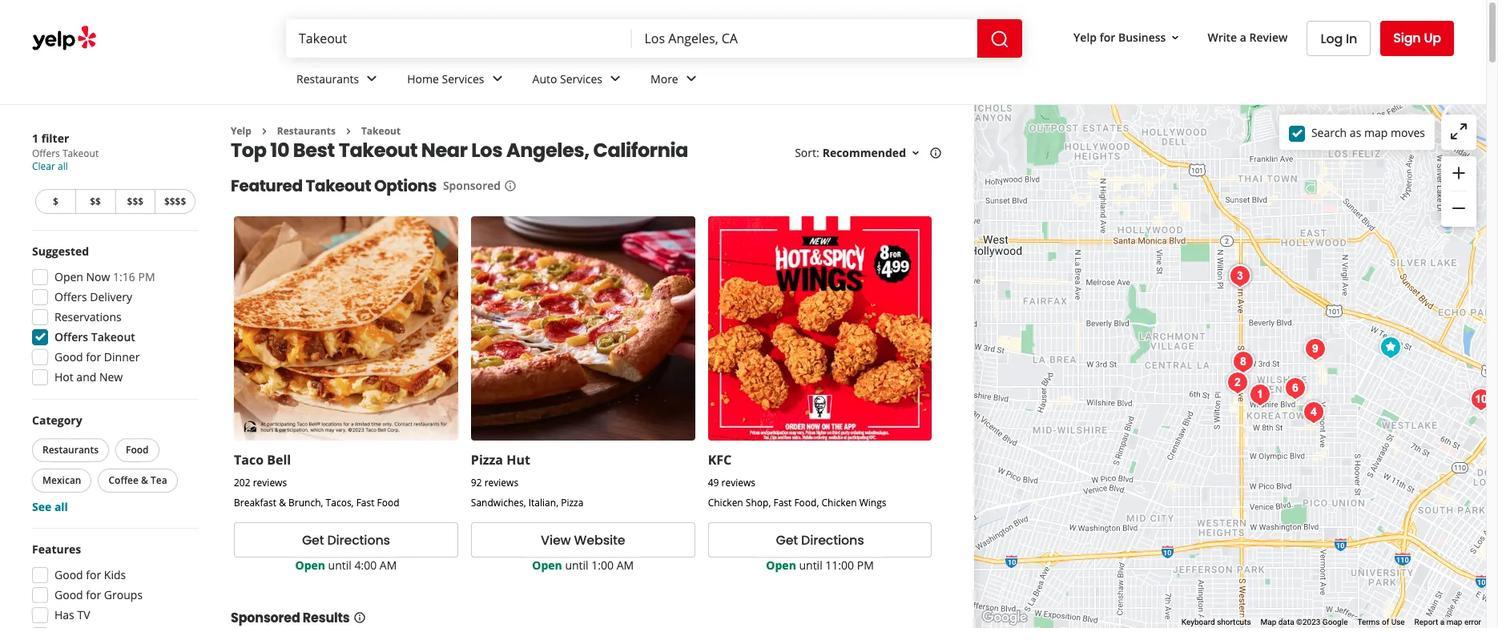 Task type: vqa. For each thing, say whether or not it's contained in the screenshot.


Task type: locate. For each thing, give the bounding box(es) containing it.
yelp
[[1074, 29, 1097, 45], [231, 124, 252, 138]]

3 good from the top
[[54, 587, 83, 603]]

restaurants up 16 chevron right v2 icon
[[297, 71, 359, 86]]

1 vertical spatial yelp
[[231, 124, 252, 138]]

1 vertical spatial 16 info v2 image
[[353, 612, 366, 624]]

$$$ button
[[115, 189, 155, 214]]

los
[[471, 137, 503, 164]]

1 vertical spatial map
[[1447, 618, 1463, 627]]

rikas peruvian cuisine image
[[1299, 333, 1332, 365]]

1 horizontal spatial &
[[279, 496, 286, 510]]

map
[[1261, 618, 1277, 627]]

2 directions from the left
[[801, 531, 864, 550]]

restaurants
[[297, 71, 359, 86], [277, 124, 336, 138], [42, 443, 99, 457]]

keyboard shortcuts button
[[1182, 617, 1251, 628]]

all
[[58, 159, 68, 173], [54, 499, 68, 514]]

pizza
[[471, 451, 503, 469], [561, 496, 584, 510]]

1 vertical spatial good
[[54, 567, 83, 583]]

restaurants button
[[32, 438, 109, 462]]

& inside the taco bell 202 reviews breakfast & brunch, tacos, fast food
[[279, 496, 286, 510]]

16 info v2 image
[[930, 147, 942, 160], [353, 612, 366, 624]]

1 24 chevron down v2 image from the left
[[488, 69, 507, 88]]

restaurants link
[[284, 58, 394, 104], [277, 124, 336, 138]]

1 horizontal spatial get directions link
[[708, 523, 932, 558]]

1 horizontal spatial food
[[377, 496, 400, 510]]

sponsored left results at the bottom left of page
[[231, 609, 300, 628]]

good for good for groups
[[54, 587, 83, 603]]

pm right "1:16"
[[138, 269, 155, 284]]

map region
[[870, 45, 1499, 628]]

24 chevron down v2 image for home services
[[488, 69, 507, 88]]

expand map image
[[1450, 122, 1469, 141]]

sort:
[[795, 145, 820, 161]]

16 info v2 image
[[504, 180, 517, 193]]

2 get from the left
[[776, 531, 798, 550]]

restaurants link left 16 chevron right v2 icon
[[277, 124, 336, 138]]

1 vertical spatial offers
[[54, 289, 87, 305]]

0 horizontal spatial 16 info v2 image
[[353, 612, 366, 624]]

directions up 11:00 on the right bottom of page
[[801, 531, 864, 550]]

open left 11:00 on the right bottom of page
[[766, 558, 796, 573]]

a right write
[[1240, 29, 1247, 45]]

None search field
[[286, 19, 1026, 58]]

taco bell 202 reviews breakfast & brunch, tacos, fast food
[[234, 451, 400, 510]]

map for moves
[[1365, 125, 1388, 140]]

open for pizza hut
[[532, 558, 562, 573]]

0 horizontal spatial directions
[[327, 531, 390, 550]]

16 info v2 image right 16 chevron down v2 image
[[930, 147, 942, 160]]

mexican button
[[32, 469, 92, 493]]

1 get directions link from the left
[[234, 523, 458, 558]]

2 horizontal spatial reviews
[[722, 476, 756, 490]]

pizza up 92 on the left of the page
[[471, 451, 503, 469]]

new
[[99, 369, 123, 385]]

food
[[126, 443, 149, 457], [377, 496, 400, 510]]

has tv
[[54, 607, 90, 623]]

directions
[[327, 531, 390, 550], [801, 531, 864, 550]]

all right see
[[54, 499, 68, 514]]

1 vertical spatial a
[[1441, 618, 1445, 627]]

takeout inside 1 filter offers takeout clear all
[[62, 147, 99, 160]]

0 horizontal spatial 24 chevron down v2 image
[[488, 69, 507, 88]]

1 services from the left
[[442, 71, 484, 86]]

0 horizontal spatial &
[[141, 474, 148, 487]]

for down good for kids
[[86, 587, 101, 603]]

& left 'tea'
[[141, 474, 148, 487]]

None field
[[299, 30, 619, 47], [645, 30, 965, 47]]

1 horizontal spatial chicken
[[822, 496, 857, 510]]

1 directions from the left
[[327, 531, 390, 550]]

map data ©2023 google
[[1261, 618, 1348, 627]]

2 get directions link from the left
[[708, 523, 932, 558]]

near
[[421, 137, 468, 164]]

0 vertical spatial &
[[141, 474, 148, 487]]

now
[[86, 269, 110, 284]]

1 vertical spatial pizza
[[561, 496, 584, 510]]

reviews up sandwiches,
[[485, 476, 519, 490]]

24 chevron down v2 image for auto services
[[606, 69, 625, 88]]

reviews for view
[[485, 476, 519, 490]]

1 horizontal spatial get directions
[[776, 531, 864, 550]]

zoom in image
[[1450, 163, 1469, 182]]

1 get directions from the left
[[302, 531, 390, 550]]

good for groups
[[54, 587, 143, 603]]

sandwiches,
[[471, 496, 526, 510]]

view
[[541, 531, 571, 550]]

get up open until 11:00 pm at the bottom of the page
[[776, 531, 798, 550]]

am right 4:00
[[380, 558, 397, 573]]

Find text field
[[299, 30, 619, 47]]

top
[[231, 137, 267, 164]]

24 chevron down v2 image left home
[[362, 69, 382, 88]]

2 until from the left
[[565, 558, 589, 573]]

1 horizontal spatial fast
[[774, 496, 792, 510]]

1 get from the left
[[302, 531, 324, 550]]

sponsored
[[443, 178, 501, 193], [231, 609, 300, 628]]

24 chevron down v2 image
[[362, 69, 382, 88], [606, 69, 625, 88]]

fast right "tacos,"
[[356, 496, 375, 510]]

until left 4:00
[[328, 558, 352, 573]]

get directions for bell
[[302, 531, 390, 550]]

for for business
[[1100, 29, 1116, 45]]

1 horizontal spatial none field
[[645, 30, 965, 47]]

tea
[[151, 474, 167, 487]]

good up hot
[[54, 349, 83, 365]]

takeout up the options
[[339, 137, 418, 164]]

1 until from the left
[[328, 558, 352, 573]]

0 horizontal spatial get
[[302, 531, 324, 550]]

1 vertical spatial pm
[[857, 558, 874, 573]]

none field up 'business categories' element at the top of the page
[[645, 30, 965, 47]]

$$
[[90, 195, 101, 208]]

yelp left 16 chevron right v2 image at the left top
[[231, 124, 252, 138]]

search image
[[991, 29, 1010, 49]]

open down view
[[532, 558, 562, 573]]

get directions link down "tacos,"
[[234, 523, 458, 558]]

1 horizontal spatial until
[[565, 558, 589, 573]]

offers down the filter
[[32, 147, 60, 160]]

0 horizontal spatial get directions
[[302, 531, 390, 550]]

yelp for yelp 'link'
[[231, 124, 252, 138]]

report
[[1415, 618, 1439, 627]]

2 vertical spatial good
[[54, 587, 83, 603]]

1 horizontal spatial services
[[560, 71, 603, 86]]

1 horizontal spatial yelp
[[1074, 29, 1097, 45]]

$$$
[[127, 195, 144, 208]]

rice chicken image
[[1298, 396, 1330, 428]]

for
[[1100, 29, 1116, 45], [86, 349, 101, 365], [86, 567, 101, 583], [86, 587, 101, 603]]

0 horizontal spatial reviews
[[253, 476, 287, 490]]

0 horizontal spatial pm
[[138, 269, 155, 284]]

reviews down taco bell link
[[253, 476, 287, 490]]

pm for open now 1:16 pm
[[138, 269, 155, 284]]

restaurants up mexican
[[42, 443, 99, 457]]

seoul sausage company image
[[1465, 383, 1497, 416]]

takeout down best
[[306, 175, 371, 197]]

sponsored for sponsored
[[443, 178, 501, 193]]

1 good from the top
[[54, 349, 83, 365]]

group containing category
[[29, 413, 199, 515]]

restaurants link up 16 chevron right v2 icon
[[284, 58, 394, 104]]

good up 'has tv'
[[54, 587, 83, 603]]

error
[[1465, 618, 1482, 627]]

0 horizontal spatial until
[[328, 558, 352, 573]]

map left error
[[1447, 618, 1463, 627]]

24 chevron down v2 image right auto services
[[606, 69, 625, 88]]

reviews right 49
[[722, 476, 756, 490]]

auto services link
[[520, 58, 638, 104]]

0 vertical spatial food
[[126, 443, 149, 457]]

map right as
[[1365, 125, 1388, 140]]

0 horizontal spatial services
[[442, 71, 484, 86]]

1 horizontal spatial am
[[617, 558, 634, 573]]

24 chevron down v2 image inside more link
[[682, 69, 701, 88]]

pizza right 'italian,'
[[561, 496, 584, 510]]

1 vertical spatial all
[[54, 499, 68, 514]]

24 chevron down v2 image right "more"
[[682, 69, 701, 88]]

a
[[1240, 29, 1247, 45], [1441, 618, 1445, 627]]

for down offers takeout
[[86, 349, 101, 365]]

services right home
[[442, 71, 484, 86]]

0 vertical spatial 16 info v2 image
[[930, 147, 942, 160]]

1 horizontal spatial directions
[[801, 531, 864, 550]]

kfc link
[[708, 451, 732, 469]]

1 horizontal spatial pm
[[857, 558, 874, 573]]

1 filter offers takeout clear all
[[32, 131, 99, 173]]

2 fast from the left
[[774, 496, 792, 510]]

2 24 chevron down v2 image from the left
[[606, 69, 625, 88]]

1 vertical spatial sponsored
[[231, 609, 300, 628]]

0 vertical spatial pm
[[138, 269, 155, 284]]

2 good from the top
[[54, 567, 83, 583]]

0 horizontal spatial chicken
[[708, 496, 743, 510]]

open down suggested
[[54, 269, 83, 284]]

good for good for dinner
[[54, 349, 83, 365]]

2 reviews from the left
[[485, 476, 519, 490]]

0 horizontal spatial pizza
[[471, 451, 503, 469]]

kfc
[[708, 451, 732, 469]]

49
[[708, 476, 719, 490]]

24 chevron down v2 image inside auto services link
[[606, 69, 625, 88]]

chicken down 49
[[708, 496, 743, 510]]

1 horizontal spatial reviews
[[485, 476, 519, 490]]

2 none field from the left
[[645, 30, 965, 47]]

pm right 11:00 on the right bottom of page
[[857, 558, 874, 573]]

1 horizontal spatial a
[[1441, 618, 1445, 627]]

get
[[302, 531, 324, 550], [776, 531, 798, 550]]

restaurants left 16 chevron right v2 icon
[[277, 124, 336, 138]]

write a review
[[1208, 29, 1288, 45]]

1 am from the left
[[380, 558, 397, 573]]

takeout down the filter
[[62, 147, 99, 160]]

16 info v2 image right results at the bottom left of page
[[353, 612, 366, 624]]

2 horizontal spatial until
[[799, 558, 823, 573]]

$ button
[[35, 189, 75, 214]]

until for hut
[[565, 558, 589, 573]]

report a map error link
[[1415, 618, 1482, 627]]

a right report in the bottom right of the page
[[1441, 618, 1445, 627]]

open
[[54, 269, 83, 284], [295, 558, 325, 573], [532, 558, 562, 573], [766, 558, 796, 573]]

2 vertical spatial offers
[[54, 329, 88, 345]]

0 vertical spatial map
[[1365, 125, 1388, 140]]

am for directions
[[380, 558, 397, 573]]

0 horizontal spatial yelp
[[231, 124, 252, 138]]

1 none field from the left
[[299, 30, 619, 47]]

for for groups
[[86, 587, 101, 603]]

food button
[[115, 438, 159, 462]]

abuelita's birria & mexican food image
[[1224, 260, 1256, 292]]

24 chevron down v2 image left auto
[[488, 69, 507, 88]]

takeout up dinner
[[91, 329, 135, 345]]

4:00
[[355, 558, 377, 573]]

am for website
[[617, 558, 634, 573]]

0 horizontal spatial food
[[126, 443, 149, 457]]

1 horizontal spatial map
[[1447, 618, 1463, 627]]

offers down 'reservations'
[[54, 329, 88, 345]]

get directions link down the food,
[[708, 523, 932, 558]]

services for auto services
[[560, 71, 603, 86]]

1:00
[[592, 558, 614, 573]]

google image
[[979, 607, 1031, 628]]

0 vertical spatial all
[[58, 159, 68, 173]]

directions for kfc
[[801, 531, 864, 550]]

until
[[328, 558, 352, 573], [565, 558, 589, 573], [799, 558, 823, 573]]

reviews inside the taco bell 202 reviews breakfast & brunch, tacos, fast food
[[253, 476, 287, 490]]

offers
[[32, 147, 60, 160], [54, 289, 87, 305], [54, 329, 88, 345]]

more link
[[638, 58, 714, 104]]

for for kids
[[86, 567, 101, 583]]

1 horizontal spatial get
[[776, 531, 798, 550]]

2 am from the left
[[617, 558, 634, 573]]

filter
[[41, 131, 69, 146]]

reviews for get
[[253, 476, 287, 490]]

am right 1:00
[[617, 558, 634, 573]]

services for home services
[[442, 71, 484, 86]]

1
[[32, 131, 38, 146]]

24 chevron down v2 image for more
[[682, 69, 701, 88]]

a for report
[[1441, 618, 1445, 627]]

map
[[1365, 125, 1388, 140], [1447, 618, 1463, 627]]

food right "tacos,"
[[377, 496, 400, 510]]

results
[[303, 609, 350, 628]]

get directions link
[[234, 523, 458, 558], [708, 523, 932, 558]]

0 horizontal spatial get directions link
[[234, 523, 458, 558]]

3 until from the left
[[799, 558, 823, 573]]

until left 11:00 on the right bottom of page
[[799, 558, 823, 573]]

all inside 1 filter offers takeout clear all
[[58, 159, 68, 173]]

until left 1:00
[[565, 558, 589, 573]]

pm inside group
[[138, 269, 155, 284]]

services right auto
[[560, 71, 603, 86]]

yelp inside button
[[1074, 29, 1097, 45]]

good down features
[[54, 567, 83, 583]]

delivery
[[90, 289, 132, 305]]

1 reviews from the left
[[253, 476, 287, 490]]

log in
[[1321, 29, 1358, 48]]

for up good for groups
[[86, 567, 101, 583]]

0 horizontal spatial none field
[[299, 30, 619, 47]]

offers up 'reservations'
[[54, 289, 87, 305]]

92
[[471, 476, 482, 490]]

auto services
[[533, 71, 603, 86]]

chd mandu la image
[[1279, 372, 1311, 404]]

0 horizontal spatial sponsored
[[231, 609, 300, 628]]

2 vertical spatial restaurants
[[42, 443, 99, 457]]

none field up home services on the top
[[299, 30, 619, 47]]

offers inside 1 filter offers takeout clear all
[[32, 147, 60, 160]]

moves
[[1391, 125, 1426, 140]]

for inside yelp for business button
[[1100, 29, 1116, 45]]

cooking mom image
[[1244, 379, 1276, 411]]

sponsored down "top 10 best takeout near los angeles, california"
[[443, 178, 501, 193]]

1 horizontal spatial 24 chevron down v2 image
[[682, 69, 701, 88]]

yelp left the business
[[1074, 29, 1097, 45]]

0 vertical spatial good
[[54, 349, 83, 365]]

0 vertical spatial yelp
[[1074, 29, 1097, 45]]

takeout inside group
[[91, 329, 135, 345]]

1 horizontal spatial 24 chevron down v2 image
[[606, 69, 625, 88]]

1 vertical spatial &
[[279, 496, 286, 510]]

2 24 chevron down v2 image from the left
[[682, 69, 701, 88]]

food up coffee & tea
[[126, 443, 149, 457]]

0 vertical spatial offers
[[32, 147, 60, 160]]

16 chevron right v2 image
[[258, 125, 271, 138]]

group
[[1442, 156, 1477, 227], [27, 244, 199, 390], [29, 413, 199, 515], [27, 542, 199, 628]]

0 horizontal spatial am
[[380, 558, 397, 573]]

0 horizontal spatial map
[[1365, 125, 1388, 140]]

clear
[[32, 159, 55, 173]]

2 get directions from the left
[[776, 531, 864, 550]]

get directions up the open until 4:00 am
[[302, 531, 390, 550]]

all right clear at the top
[[58, 159, 68, 173]]

keyboard
[[1182, 618, 1215, 627]]

2 services from the left
[[560, 71, 603, 86]]

chicken right the food,
[[822, 496, 857, 510]]

1 24 chevron down v2 image from the left
[[362, 69, 382, 88]]

0 horizontal spatial 24 chevron down v2 image
[[362, 69, 382, 88]]

1 horizontal spatial sponsored
[[443, 178, 501, 193]]

reviews inside pizza hut 92 reviews sandwiches, italian, pizza
[[485, 476, 519, 490]]

0 vertical spatial restaurants
[[297, 71, 359, 86]]

directions up 4:00
[[327, 531, 390, 550]]

open up results at the bottom left of page
[[295, 558, 325, 573]]

sign up
[[1394, 29, 1442, 47]]

1 vertical spatial food
[[377, 496, 400, 510]]

24 chevron down v2 image inside the home services link
[[488, 69, 507, 88]]

24 chevron down v2 image
[[488, 69, 507, 88], [682, 69, 701, 88]]

0 horizontal spatial a
[[1240, 29, 1247, 45]]

open now 1:16 pm
[[54, 269, 155, 284]]

as
[[1350, 125, 1362, 140]]

& left brunch,
[[279, 496, 286, 510]]

tv
[[77, 607, 90, 623]]

search as map moves
[[1312, 125, 1426, 140]]

fast inside kfc 49 reviews chicken shop, fast food, chicken wings
[[774, 496, 792, 510]]

3 reviews from the left
[[722, 476, 756, 490]]

1 fast from the left
[[356, 496, 375, 510]]

wings
[[860, 496, 887, 510]]

get down brunch,
[[302, 531, 324, 550]]

pm
[[138, 269, 155, 284], [857, 558, 874, 573]]

fast inside the taco bell 202 reviews breakfast & brunch, tacos, fast food
[[356, 496, 375, 510]]

fast left the food,
[[774, 496, 792, 510]]

get directions up open until 11:00 pm at the bottom of the page
[[776, 531, 864, 550]]

0 horizontal spatial fast
[[356, 496, 375, 510]]

0 vertical spatial a
[[1240, 29, 1247, 45]]

for left the business
[[1100, 29, 1116, 45]]

takeout right 16 chevron right v2 icon
[[361, 124, 401, 138]]

map for error
[[1447, 618, 1463, 627]]

0 vertical spatial sponsored
[[443, 178, 501, 193]]

more
[[651, 71, 679, 86]]

data
[[1279, 618, 1295, 627]]

keyboard shortcuts
[[1182, 618, 1251, 627]]

pizza hut 92 reviews sandwiches, italian, pizza
[[471, 451, 584, 510]]



Task type: describe. For each thing, give the bounding box(es) containing it.
top 10 best takeout near los angeles, california
[[231, 137, 688, 164]]

tacos,
[[326, 496, 354, 510]]

202
[[234, 476, 251, 490]]

Near text field
[[645, 30, 965, 47]]

the kimbap image
[[1227, 346, 1259, 378]]

food inside the taco bell 202 reviews breakfast & brunch, tacos, fast food
[[377, 496, 400, 510]]

view website link
[[471, 523, 695, 558]]

2 chicken from the left
[[822, 496, 857, 510]]

sponsored for sponsored results
[[231, 609, 300, 628]]

review
[[1250, 29, 1288, 45]]

16 chevron down v2 image
[[1170, 31, 1182, 44]]

1 vertical spatial restaurants
[[277, 124, 336, 138]]

mexican
[[42, 474, 81, 487]]

write a review link
[[1202, 23, 1295, 52]]

of
[[1382, 618, 1390, 627]]

yelp for business button
[[1068, 23, 1189, 52]]

log in link
[[1307, 21, 1371, 56]]

terms of use link
[[1358, 618, 1405, 627]]

up
[[1424, 29, 1442, 47]]

none field find
[[299, 30, 619, 47]]

24 chevron down v2 image for restaurants
[[362, 69, 382, 88]]

10
[[270, 137, 289, 164]]

taco bell link
[[234, 451, 291, 469]]

open until 1:00 am
[[532, 558, 634, 573]]

taco bell image
[[1375, 331, 1407, 363]]

open for taco bell
[[295, 558, 325, 573]]

1:16
[[113, 269, 135, 284]]

sign
[[1394, 29, 1421, 47]]

hot
[[54, 369, 74, 385]]

yelp for business
[[1074, 29, 1166, 45]]

0 vertical spatial pizza
[[471, 451, 503, 469]]

get directions for 49
[[776, 531, 864, 550]]

good for kids
[[54, 567, 126, 583]]

$$$$
[[164, 195, 186, 208]]

restaurants inside button
[[42, 443, 99, 457]]

featured takeout options
[[231, 175, 437, 197]]

dinner
[[104, 349, 140, 365]]

business
[[1119, 29, 1166, 45]]

11:00
[[826, 558, 854, 573]]

report a map error
[[1415, 618, 1482, 627]]

shortcuts
[[1217, 618, 1251, 627]]

food inside button
[[126, 443, 149, 457]]

featured
[[231, 175, 303, 197]]

breakfast
[[234, 496, 277, 510]]

group containing suggested
[[27, 244, 199, 390]]

get directions link for bell
[[234, 523, 458, 558]]

restaurants inside 'business categories' element
[[297, 71, 359, 86]]

good for good for kids
[[54, 567, 83, 583]]

google
[[1323, 618, 1348, 627]]

home services
[[407, 71, 484, 86]]

until for bell
[[328, 558, 352, 573]]

category
[[32, 413, 82, 428]]

groups
[[104, 587, 143, 603]]

business categories element
[[284, 58, 1455, 104]]

16 chevron right v2 image
[[342, 125, 355, 138]]

in
[[1346, 29, 1358, 48]]

and
[[76, 369, 96, 385]]

directions for taco bell
[[327, 531, 390, 550]]

bell
[[267, 451, 291, 469]]

sponsored results
[[231, 609, 350, 628]]

16 chevron down v2 image
[[910, 147, 922, 160]]

website
[[574, 531, 625, 550]]

see all
[[32, 499, 68, 514]]

see all button
[[32, 499, 68, 514]]

hot and new
[[54, 369, 123, 385]]

home
[[407, 71, 439, 86]]

all inside group
[[54, 499, 68, 514]]

sign up link
[[1381, 21, 1455, 56]]

a for write
[[1240, 29, 1247, 45]]

offers takeout
[[54, 329, 135, 345]]

hut
[[507, 451, 530, 469]]

view website
[[541, 531, 625, 550]]

home services link
[[394, 58, 520, 104]]

brunch,
[[289, 496, 323, 510]]

0 vertical spatial restaurants link
[[284, 58, 394, 104]]

food,
[[795, 496, 819, 510]]

tip's house image
[[1222, 367, 1254, 399]]

1 vertical spatial restaurants link
[[277, 124, 336, 138]]

good for dinner
[[54, 349, 140, 365]]

angeles,
[[506, 137, 590, 164]]

offers for offers takeout
[[54, 329, 88, 345]]

open until 11:00 pm
[[766, 558, 874, 573]]

best
[[293, 137, 335, 164]]

1 chicken from the left
[[708, 496, 743, 510]]

get directions link for 49
[[708, 523, 932, 558]]

gengis khan image
[[1224, 260, 1256, 292]]

shop,
[[746, 496, 771, 510]]

©2023
[[1297, 618, 1321, 627]]

1 horizontal spatial 16 info v2 image
[[930, 147, 942, 160]]

1 horizontal spatial pizza
[[561, 496, 584, 510]]

features
[[32, 542, 81, 557]]

$
[[53, 195, 58, 208]]

write
[[1208, 29, 1237, 45]]

coffee & tea
[[109, 474, 167, 487]]

pm for open until 11:00 pm
[[857, 558, 874, 573]]

options
[[374, 175, 437, 197]]

for for dinner
[[86, 349, 101, 365]]

open for kfc
[[766, 558, 796, 573]]

group containing features
[[27, 542, 199, 628]]

see
[[32, 499, 52, 514]]

offers for offers delivery
[[54, 289, 87, 305]]

terms of use
[[1358, 618, 1405, 627]]

get for bell
[[302, 531, 324, 550]]

auto
[[533, 71, 557, 86]]

none field near
[[645, 30, 965, 47]]

$$$$ button
[[155, 189, 196, 214]]

yelp link
[[231, 124, 252, 138]]

reservations
[[54, 309, 122, 325]]

clear all link
[[32, 159, 68, 173]]

yelp for yelp for business
[[1074, 29, 1097, 45]]

zoom out image
[[1450, 199, 1469, 218]]

& inside button
[[141, 474, 148, 487]]

offers delivery
[[54, 289, 132, 305]]

get for 49
[[776, 531, 798, 550]]

until for 49
[[799, 558, 823, 573]]

reviews inside kfc 49 reviews chicken shop, fast food, chicken wings
[[722, 476, 756, 490]]

open inside group
[[54, 269, 83, 284]]



